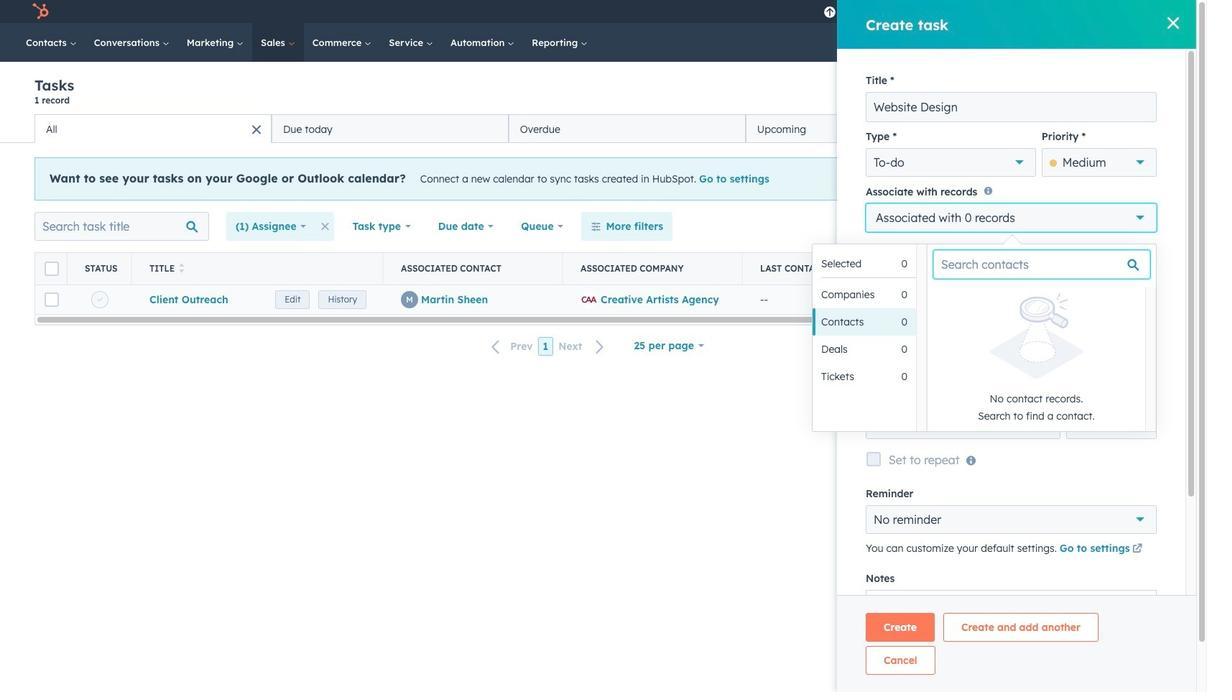 Task type: describe. For each thing, give the bounding box(es) containing it.
press to sort. image for second press to sort. element
[[843, 263, 848, 273]]

close image
[[1168, 17, 1180, 29]]

link opens in a new window image
[[1133, 542, 1143, 559]]

HH:MM text field
[[1067, 411, 1157, 439]]

task status: not completed image
[[97, 297, 103, 303]]

press to sort. image for 3rd press to sort. element from left
[[995, 263, 1000, 273]]

3 column header from the left
[[384, 253, 564, 285]]

Search task title search field
[[35, 212, 209, 241]]

2 press to sort. element from the left
[[843, 263, 848, 275]]

3 press to sort. element from the left
[[995, 263, 1000, 275]]

1 press to sort. element from the left
[[179, 263, 185, 275]]

close image
[[1136, 175, 1144, 184]]

4 column header from the left
[[564, 253, 743, 285]]

pagination navigation
[[483, 337, 614, 356]]

link opens in a new window image
[[1133, 544, 1143, 555]]



Task type: vqa. For each thing, say whether or not it's contained in the screenshot.
Time to reveal the list
no



Task type: locate. For each thing, give the bounding box(es) containing it.
press to sort. element
[[179, 263, 185, 275], [843, 263, 848, 275], [995, 263, 1000, 275]]

0 horizontal spatial press to sort. element
[[179, 263, 185, 275]]

press to sort. image for third press to sort. element from the right
[[179, 263, 185, 273]]

column header
[[35, 253, 68, 285], [68, 253, 132, 285], [384, 253, 564, 285], [564, 253, 743, 285]]

press to sort. image
[[179, 263, 185, 273], [843, 263, 848, 273], [995, 263, 1000, 273]]

Search contacts search field
[[934, 250, 1151, 279]]

2 column header from the left
[[68, 253, 132, 285]]

alert
[[35, 157, 1162, 201], [934, 293, 1140, 425]]

banner
[[35, 76, 1162, 114]]

0 vertical spatial alert
[[35, 157, 1162, 201]]

1 press to sort. image from the left
[[179, 263, 185, 273]]

2 horizontal spatial press to sort. image
[[995, 263, 1000, 273]]

1 column header from the left
[[35, 253, 68, 285]]

menu
[[817, 0, 1180, 23]]

marketplaces image
[[922, 6, 935, 19]]

Search HubSpot search field
[[995, 30, 1147, 55]]

None text field
[[866, 92, 1157, 122]]

1 horizontal spatial press to sort. element
[[843, 263, 848, 275]]

0 horizontal spatial press to sort. image
[[179, 263, 185, 273]]

3 press to sort. image from the left
[[995, 263, 1000, 273]]

tab list
[[35, 114, 983, 143]]

2 press to sort. image from the left
[[843, 263, 848, 273]]

1 horizontal spatial press to sort. image
[[843, 263, 848, 273]]

2 horizontal spatial press to sort. element
[[995, 263, 1000, 275]]

james peterson image
[[1030, 5, 1043, 18]]

1 vertical spatial alert
[[934, 293, 1140, 425]]



